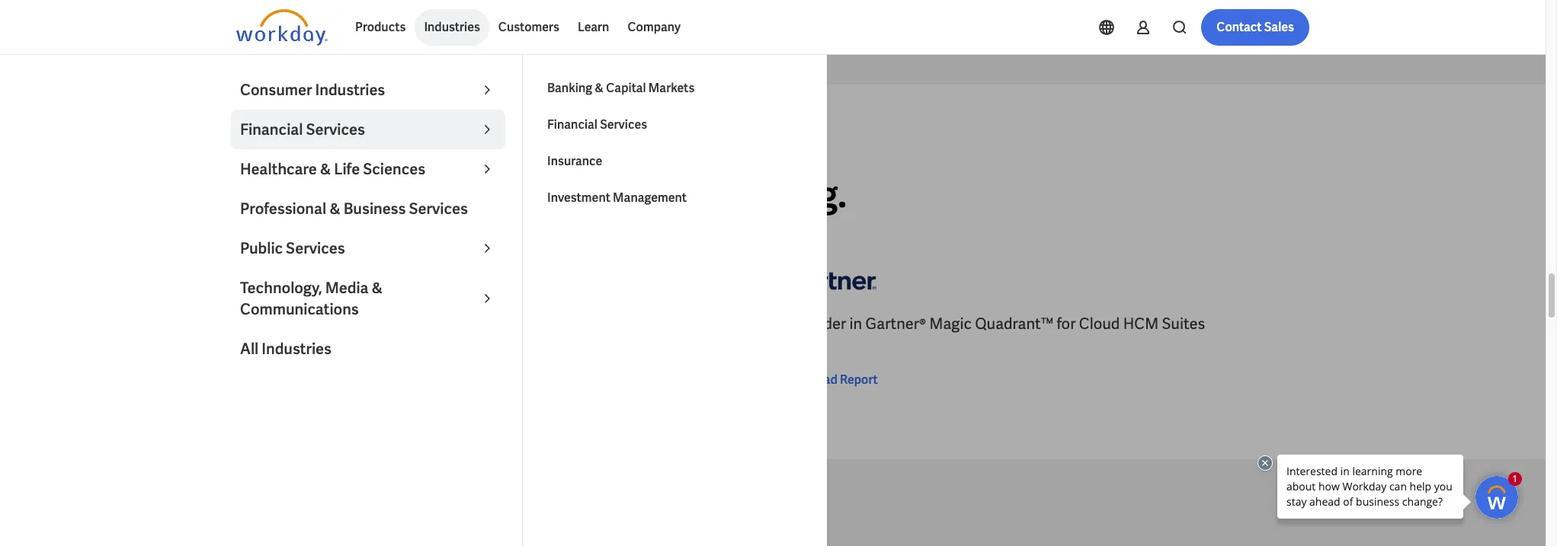 Task type: describe. For each thing, give the bounding box(es) containing it.
all
[[240, 339, 259, 359]]

2 gartner® from the left
[[865, 314, 926, 334]]

banking & capital markets link
[[538, 70, 812, 107]]

technology,
[[240, 278, 322, 298]]

what analysts say
[[236, 134, 346, 148]]

a for a leader in 2023 gartner® magic quadrant™ for cloud erp for service- centric enterprises
[[236, 314, 247, 334]]

read report link
[[785, 371, 878, 390]]

read report
[[809, 372, 878, 388]]

public services button
[[231, 229, 505, 268]]

2 magic from the left
[[929, 314, 972, 334]]

banking & capital markets
[[547, 80, 695, 96]]

& for capital
[[595, 80, 604, 96]]

a for a leader in finance, hr, and planning.
[[236, 171, 262, 218]]

2 quadrant™ from the left
[[975, 314, 1053, 334]]

leader for a leader in 2023 gartner® magic quadrant™ for cloud erp for service- centric enterprises
[[250, 314, 297, 334]]

public services
[[240, 239, 345, 258]]

services down sciences
[[409, 199, 468, 219]]

say
[[326, 134, 346, 148]]

a leader in gartner® magic quadrant™ for cloud hcm suites
[[785, 314, 1205, 334]]

communications
[[240, 300, 359, 319]]

investment management
[[547, 190, 687, 206]]

contact sales
[[1217, 19, 1294, 35]]

3 for from the left
[[1057, 314, 1076, 334]]

all industries
[[240, 339, 332, 359]]

consumer industries
[[240, 80, 385, 100]]

cloud inside the a leader in 2023 gartner® magic quadrant™ for cloud erp for service- centric enterprises
[[566, 314, 607, 334]]

financial services link
[[538, 107, 812, 143]]

planning.
[[693, 171, 847, 218]]

services for financial services link
[[600, 117, 647, 133]]

technology, media & communications
[[240, 278, 383, 319]]

suites
[[1162, 314, 1205, 334]]

contact sales link
[[1201, 9, 1309, 46]]

consumer industries button
[[231, 70, 505, 110]]

products button
[[346, 9, 415, 46]]

report
[[840, 372, 878, 388]]

markets
[[648, 80, 695, 96]]

hr,
[[557, 171, 616, 218]]

industries for consumer industries
[[315, 80, 385, 100]]

1 for from the left
[[544, 314, 563, 334]]

services for 'public services' dropdown button
[[286, 239, 345, 258]]

gartner® inside the a leader in 2023 gartner® magic quadrant™ for cloud erp for service- centric enterprises
[[353, 314, 414, 334]]

& for life
[[320, 159, 331, 179]]

healthcare
[[240, 159, 317, 179]]

and
[[623, 171, 686, 218]]

learn
[[578, 19, 609, 35]]

sciences
[[363, 159, 425, 179]]

a leader in finance, hr, and planning.
[[236, 171, 847, 218]]

capital
[[606, 80, 646, 96]]

2 for from the left
[[642, 314, 661, 334]]

financial for financial services dropdown button
[[240, 120, 303, 139]]

in for finance,
[[380, 171, 411, 218]]

investment management link
[[538, 180, 812, 216]]

all industries link
[[231, 329, 505, 369]]

media
[[325, 278, 369, 298]]

what
[[236, 134, 268, 148]]



Task type: locate. For each thing, give the bounding box(es) containing it.
2 horizontal spatial in
[[849, 314, 862, 334]]

0 horizontal spatial cloud
[[566, 314, 607, 334]]

business
[[344, 199, 406, 219]]

1 horizontal spatial quadrant™
[[975, 314, 1053, 334]]

1 quadrant™ from the left
[[462, 314, 541, 334]]

1 leader from the left
[[250, 314, 297, 334]]

customers button
[[489, 9, 568, 46]]

1 horizontal spatial for
[[642, 314, 661, 334]]

0 horizontal spatial gartner image
[[236, 259, 328, 301]]

& left capital
[[595, 80, 604, 96]]

2 vertical spatial industries
[[262, 339, 332, 359]]

healthcare & life sciences button
[[231, 149, 505, 189]]

consumer
[[240, 80, 312, 100]]

financial services
[[547, 117, 647, 133], [240, 120, 365, 139]]

gartner® right 2023
[[353, 314, 414, 334]]

services down capital
[[600, 117, 647, 133]]

erp
[[611, 314, 638, 334]]

1 horizontal spatial leader
[[799, 314, 846, 334]]

& left life
[[320, 159, 331, 179]]

quadrant™
[[462, 314, 541, 334], [975, 314, 1053, 334]]

analysts
[[270, 134, 324, 148]]

gartner image for 2023
[[236, 259, 328, 301]]

& for business
[[329, 199, 341, 219]]

0 horizontal spatial leader
[[250, 314, 297, 334]]

financial for financial services link
[[547, 117, 597, 133]]

contact
[[1217, 19, 1262, 35]]

customers
[[498, 19, 559, 35]]

a leader in 2023 gartner® magic quadrant™ for cloud erp for service- centric enterprises
[[236, 314, 720, 355]]

centric
[[236, 336, 287, 355]]

1 gartner® from the left
[[353, 314, 414, 334]]

hcm
[[1123, 314, 1159, 334]]

industries button
[[415, 9, 489, 46]]

industries for all industries
[[262, 339, 332, 359]]

in for gartner®
[[849, 314, 862, 334]]

cloud
[[566, 314, 607, 334], [1079, 314, 1120, 334]]

& down healthcare & life sciences
[[329, 199, 341, 219]]

financial up the 'insurance'
[[547, 117, 597, 133]]

services up technology, media & communications
[[286, 239, 345, 258]]

1 horizontal spatial gartner®
[[865, 314, 926, 334]]

banking
[[547, 80, 592, 96]]

financial inside financial services dropdown button
[[240, 120, 303, 139]]

in
[[380, 171, 411, 218], [301, 314, 313, 334], [849, 314, 862, 334]]

products
[[355, 19, 406, 35]]

gartner image
[[236, 259, 328, 301], [785, 259, 876, 301]]

industries
[[424, 19, 480, 35], [315, 80, 385, 100], [262, 339, 332, 359]]

enterprises
[[291, 336, 369, 355]]

cloud left erp
[[566, 314, 607, 334]]

financial services inside dropdown button
[[240, 120, 365, 139]]

0 horizontal spatial magic
[[417, 314, 459, 334]]

for left erp
[[544, 314, 563, 334]]

1 horizontal spatial financial
[[547, 117, 597, 133]]

a up read report link
[[785, 314, 795, 334]]

public
[[240, 239, 283, 258]]

for
[[544, 314, 563, 334], [642, 314, 661, 334], [1057, 314, 1076, 334]]

0 horizontal spatial financial
[[240, 120, 303, 139]]

quadrant™ inside the a leader in 2023 gartner® magic quadrant™ for cloud erp for service- centric enterprises
[[462, 314, 541, 334]]

finance,
[[418, 171, 550, 218]]

2 gartner image from the left
[[785, 259, 876, 301]]

2023
[[317, 314, 350, 334]]

technology, media & communications button
[[231, 268, 505, 329]]

1 vertical spatial industries
[[315, 80, 385, 100]]

financial
[[547, 117, 597, 133], [240, 120, 303, 139]]

industries inside dropdown button
[[315, 80, 385, 100]]

leader inside the a leader in 2023 gartner® magic quadrant™ for cloud erp for service- centric enterprises
[[250, 314, 297, 334]]

industries up financial services dropdown button
[[315, 80, 385, 100]]

1 gartner image from the left
[[236, 259, 328, 301]]

0 horizontal spatial for
[[544, 314, 563, 334]]

insurance link
[[538, 143, 812, 180]]

a inside the a leader in 2023 gartner® magic quadrant™ for cloud erp for service- centric enterprises
[[236, 314, 247, 334]]

company button
[[618, 9, 690, 46]]

0 horizontal spatial financial services
[[240, 120, 365, 139]]

leader for a leader in gartner® magic quadrant™ for cloud hcm suites
[[799, 314, 846, 334]]

life
[[334, 159, 360, 179]]

a for a leader in gartner® magic quadrant™ for cloud hcm suites
[[785, 314, 795, 334]]

professional
[[240, 199, 326, 219]]

0 horizontal spatial in
[[301, 314, 313, 334]]

in inside the a leader in 2023 gartner® magic quadrant™ for cloud erp for service- centric enterprises
[[301, 314, 313, 334]]

investment
[[547, 190, 610, 206]]

professional & business services link
[[231, 189, 505, 229]]

financial services for financial services dropdown button
[[240, 120, 365, 139]]

sales
[[1264, 19, 1294, 35]]

financial down consumer
[[240, 120, 303, 139]]

gartner® up report
[[865, 314, 926, 334]]

financial services down the consumer industries
[[240, 120, 365, 139]]

1 horizontal spatial in
[[380, 171, 411, 218]]

industries right products
[[424, 19, 480, 35]]

leader
[[269, 171, 373, 218]]

leader up read
[[799, 314, 846, 334]]

industries inside 'dropdown button'
[[424, 19, 480, 35]]

leader
[[250, 314, 297, 334], [799, 314, 846, 334]]

0 vertical spatial industries
[[424, 19, 480, 35]]

read
[[809, 372, 837, 388]]

for left hcm at the bottom right of page
[[1057, 314, 1076, 334]]

0 horizontal spatial gartner®
[[353, 314, 414, 334]]

gartner®
[[353, 314, 414, 334], [865, 314, 926, 334]]

0 horizontal spatial quadrant™
[[462, 314, 541, 334]]

service-
[[664, 314, 720, 334]]

cloud left hcm at the bottom right of page
[[1079, 314, 1120, 334]]

&
[[595, 80, 604, 96], [320, 159, 331, 179], [329, 199, 341, 219], [372, 278, 383, 298]]

professional & business services
[[240, 199, 468, 219]]

financial services for financial services link
[[547, 117, 647, 133]]

2 leader from the left
[[799, 314, 846, 334]]

& inside technology, media & communications
[[372, 278, 383, 298]]

financial services up the 'insurance'
[[547, 117, 647, 133]]

company
[[628, 19, 681, 35]]

1 cloud from the left
[[566, 314, 607, 334]]

services for financial services dropdown button
[[306, 120, 365, 139]]

2 horizontal spatial for
[[1057, 314, 1076, 334]]

learn button
[[568, 9, 618, 46]]

in for 2023
[[301, 314, 313, 334]]

1 horizontal spatial gartner image
[[785, 259, 876, 301]]

services
[[600, 117, 647, 133], [306, 120, 365, 139], [409, 199, 468, 219], [286, 239, 345, 258]]

for right erp
[[642, 314, 661, 334]]

magic
[[417, 314, 459, 334], [929, 314, 972, 334]]

financial inside financial services link
[[547, 117, 597, 133]]

a down what
[[236, 171, 262, 218]]

go to the homepage image
[[236, 9, 328, 46]]

management
[[613, 190, 687, 206]]

healthcare & life sciences
[[240, 159, 425, 179]]

a
[[236, 171, 262, 218], [236, 314, 247, 334], [785, 314, 795, 334]]

1 horizontal spatial magic
[[929, 314, 972, 334]]

1 magic from the left
[[417, 314, 459, 334]]

financial services button
[[231, 110, 505, 149]]

gartner image for gartner®
[[785, 259, 876, 301]]

1 horizontal spatial cloud
[[1079, 314, 1120, 334]]

magic inside the a leader in 2023 gartner® magic quadrant™ for cloud erp for service- centric enterprises
[[417, 314, 459, 334]]

leader up 'centric'
[[250, 314, 297, 334]]

services up healthcare & life sciences
[[306, 120, 365, 139]]

1 horizontal spatial financial services
[[547, 117, 647, 133]]

2 cloud from the left
[[1079, 314, 1120, 334]]

a up all
[[236, 314, 247, 334]]

insurance
[[547, 153, 602, 169]]

industries down communications
[[262, 339, 332, 359]]

& right media
[[372, 278, 383, 298]]



Task type: vqa. For each thing, say whether or not it's contained in the screenshot.
second of from right
no



